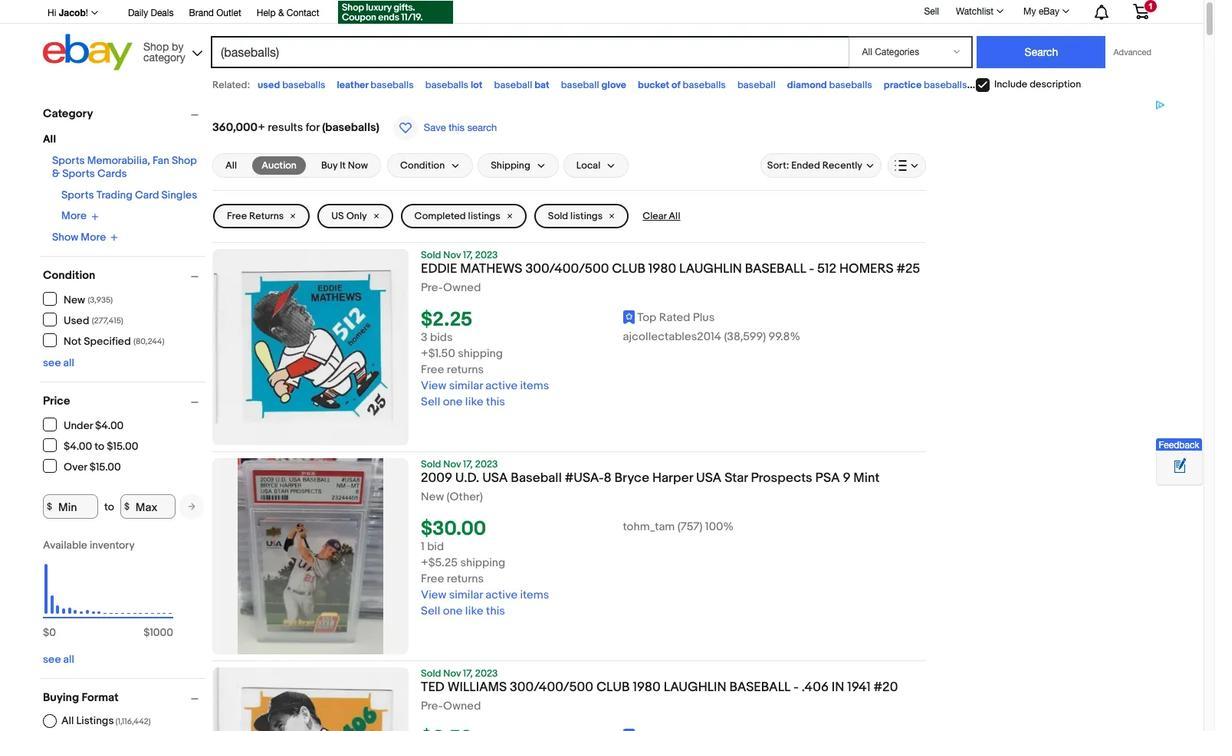 Task type: vqa. For each thing, say whether or not it's contained in the screenshot.


Task type: describe. For each thing, give the bounding box(es) containing it.
& inside account navigation
[[278, 8, 284, 18]]

star
[[725, 471, 748, 486]]

hi
[[48, 8, 56, 18]]

see all for price
[[43, 654, 74, 667]]

#25
[[897, 262, 921, 277]]

used
[[64, 314, 89, 327]]

shipping button
[[478, 153, 559, 178]]

3
[[421, 331, 428, 345]]

$ up inventory at bottom left
[[124, 501, 130, 513]]

shop inside shop by category
[[143, 40, 169, 53]]

feedback
[[1160, 441, 1200, 451]]

include description
[[995, 78, 1082, 91]]

auction link
[[253, 157, 306, 175]]

baseball bat
[[494, 79, 550, 91]]

(baseballs)
[[322, 120, 380, 135]]

shipping inside tohm_tam (757) 100% 1 bid +$5.25 shipping free returns view similar active items sell one like this
[[461, 556, 506, 571]]

ajcollectables2014 (38,599) 99.8% +$1.50 shipping free returns view similar active items sell one like this
[[421, 330, 801, 410]]

99.8%
[[769, 330, 801, 345]]

8
[[604, 471, 612, 486]]

sort: ended recently button
[[761, 153, 882, 178]]

all down 360,000
[[226, 160, 237, 172]]

show more
[[52, 231, 106, 244]]

eddie mathews 300/400/500 club 1980 laughlin baseball - 512 homers  #25 image
[[214, 249, 408, 446]]

(1,116,442)
[[116, 717, 151, 727]]

view inside tohm_tam (757) 100% 1 bid +$5.25 shipping free returns view similar active items sell one like this
[[421, 589, 447, 603]]

sold  nov 17, 2023 eddie mathews 300/400/500 club 1980 laughlin baseball - 512 homers  #25 pre-owned
[[421, 249, 921, 295]]

2009 u.d. usa baseball #usa-8 bryce harper usa star prospects psa 9 mint image
[[238, 459, 384, 655]]

nov for $2.25
[[444, 249, 461, 262]]

4 baseballs from the left
[[683, 79, 726, 91]]

fan
[[153, 154, 169, 167]]

bids
[[430, 331, 453, 345]]

buy it now link
[[312, 157, 377, 175]]

baseballs for rawlings baseballs
[[1019, 79, 1062, 91]]

items inside the ajcollectables2014 (38,599) 99.8% +$1.50 shipping free returns view similar active items sell one like this
[[520, 379, 550, 394]]

1 inside tohm_tam (757) 100% 1 bid +$5.25 shipping free returns view similar active items sell one like this
[[421, 540, 425, 555]]

sold for mathews
[[421, 249, 441, 262]]

2 view similar active items link from the top
[[421, 589, 550, 603]]

view inside the ajcollectables2014 (38,599) 99.8% +$1.50 shipping free returns view similar active items sell one like this
[[421, 379, 447, 394]]

rated
[[659, 311, 691, 325]]

baseballs for leather baseballs
[[371, 79, 414, 91]]

completed listings link
[[401, 204, 527, 229]]

0 vertical spatial more
[[61, 210, 87, 223]]

laughlin for .406
[[664, 680, 727, 696]]

2 usa from the left
[[697, 471, 722, 486]]

+
[[258, 120, 265, 135]]

diamond baseballs
[[788, 79, 873, 91]]

sort: ended recently
[[768, 160, 863, 172]]

baseball link
[[738, 79, 776, 91]]

tohm_tam
[[623, 520, 675, 535]]

available inventory
[[43, 539, 135, 552]]

all for condition
[[63, 357, 74, 370]]

clear
[[643, 210, 667, 222]]

all down category on the top left of the page
[[43, 133, 56, 146]]

used (277,415)
[[64, 314, 123, 327]]

300/400/500 for williams
[[510, 680, 594, 696]]

prospects
[[751, 471, 813, 486]]

!
[[86, 8, 88, 18]]

& inside sports memorabilia, fan shop & sports cards
[[52, 167, 60, 180]]

active inside the ajcollectables2014 (38,599) 99.8% +$1.50 shipping free returns view similar active items sell one like this
[[486, 379, 518, 394]]

advanced
[[1114, 48, 1152, 57]]

used baseballs
[[258, 79, 326, 91]]

300/400/500 for mathews
[[526, 262, 609, 277]]

leather baseballs
[[337, 79, 414, 91]]

none submit inside 'shop by category' banner
[[978, 36, 1107, 68]]

1 usa from the left
[[483, 471, 508, 486]]

free returns link
[[213, 204, 310, 229]]

1941
[[848, 680, 871, 696]]

baseball glove
[[561, 79, 627, 91]]

ended
[[792, 160, 821, 172]]

sports memorabilia, fan shop & sports cards
[[52, 154, 197, 180]]

.406
[[802, 680, 829, 696]]

rawlings
[[979, 79, 1017, 91]]

2009 u.d. usa baseball #usa-8 bryce harper usa star prospects psa 9 mint heading
[[421, 471, 880, 486]]

3 baseball from the left
[[738, 79, 776, 91]]

similar inside the ajcollectables2014 (38,599) 99.8% +$1.50 shipping free returns view similar active items sell one like this
[[449, 379, 483, 394]]

1 vertical spatial condition button
[[43, 269, 206, 283]]

sports for sports trading card singles
[[61, 189, 94, 202]]

baseballs for used baseballs
[[282, 79, 326, 91]]

1 horizontal spatial condition
[[400, 160, 445, 172]]

completed listings
[[415, 210, 501, 222]]

bat
[[535, 79, 550, 91]]

rawlings baseballs
[[979, 79, 1062, 91]]

auction
[[262, 160, 297, 172]]

returns inside tohm_tam (757) 100% 1 bid +$5.25 shipping free returns view similar active items sell one like this
[[447, 572, 484, 587]]

$ up available
[[47, 501, 52, 513]]

homers
[[840, 262, 894, 277]]

(757)
[[678, 520, 703, 535]]

0 vertical spatial free
[[227, 210, 247, 222]]

baseballs for diamond baseballs
[[830, 79, 873, 91]]

advanced link
[[1107, 37, 1160, 68]]

available
[[43, 539, 87, 552]]

0 horizontal spatial new
[[64, 293, 85, 306]]

$30.00
[[421, 518, 487, 542]]

category
[[43, 107, 93, 121]]

top
[[638, 311, 657, 325]]

specified
[[84, 335, 131, 348]]

free returns
[[227, 210, 284, 222]]

+$1.50
[[421, 347, 456, 361]]

17, inside the sold  nov 17, 2023 ted williams 300/400/500 club 1980 laughlin baseball - .406 in 1941  #20 pre-owned
[[463, 668, 473, 680]]

2023 for $30.00
[[475, 459, 498, 471]]

512
[[818, 262, 837, 277]]

u.d.
[[456, 471, 480, 486]]

1 inside account navigation
[[1149, 2, 1154, 11]]

nov for $30.00
[[444, 459, 461, 471]]

Minimum Value in $ text field
[[43, 495, 98, 519]]

local button
[[564, 153, 629, 178]]

0 vertical spatial to
[[95, 440, 104, 453]]

new inside sold  nov 17, 2023 2009 u.d. usa baseball #usa-8 bryce harper usa star prospects psa 9 mint new (other)
[[421, 490, 444, 505]]

all down buying
[[61, 715, 74, 728]]

us only link
[[318, 204, 393, 229]]

category
[[143, 51, 185, 63]]

psa
[[816, 471, 840, 486]]

- for .406
[[794, 680, 799, 696]]

sports trading card singles link
[[61, 189, 197, 202]]

clear all
[[643, 210, 681, 222]]

now
[[348, 160, 368, 172]]

account navigation
[[39, 0, 1161, 26]]

williams
[[448, 680, 507, 696]]

help & contact
[[257, 8, 320, 18]]

listing options selector. list view selected. image
[[895, 160, 920, 172]]

recently
[[823, 160, 863, 172]]

shop inside sports memorabilia, fan shop & sports cards
[[172, 154, 197, 167]]

sports memorabilia, fan shop & sports cards link
[[52, 154, 197, 180]]

1980 for mathews
[[649, 262, 677, 277]]

practice baseballs
[[884, 79, 968, 91]]

360,000
[[213, 120, 258, 135]]

mathews
[[460, 262, 523, 277]]

like inside the ajcollectables2014 (38,599) 99.8% +$1.50 shipping free returns view similar active items sell one like this
[[465, 395, 484, 410]]

over $15.00 link
[[43, 460, 122, 474]]

this inside tohm_tam (757) 100% 1 bid +$5.25 shipping free returns view similar active items sell one like this
[[486, 605, 505, 619]]

baseball for glove
[[561, 79, 600, 91]]

new (3,935)
[[64, 293, 113, 306]]

under
[[64, 419, 93, 432]]

active inside tohm_tam (757) 100% 1 bid +$5.25 shipping free returns view similar active items sell one like this
[[486, 589, 518, 603]]

brand outlet link
[[189, 5, 241, 22]]

$ up "buying format" dropdown button
[[144, 627, 150, 640]]

watchlist link
[[948, 2, 1011, 21]]

laughlin for 512
[[680, 262, 743, 277]]

ted
[[421, 680, 445, 696]]

related:
[[213, 79, 250, 91]]

save this search button
[[389, 115, 502, 141]]

pre- inside sold  nov 17, 2023 eddie mathews 300/400/500 club 1980 laughlin baseball - 512 homers  #25 pre-owned
[[421, 281, 443, 295]]



Task type: locate. For each thing, give the bounding box(es) containing it.
to left maximum value in $ text field
[[104, 501, 114, 514]]

baseballs right leather at top
[[371, 79, 414, 91]]

all listings (1,116,442)
[[61, 715, 151, 728]]

&
[[278, 8, 284, 18], [52, 167, 60, 180]]

for
[[306, 120, 320, 135]]

description
[[1030, 78, 1082, 91]]

0 horizontal spatial -
[[794, 680, 799, 696]]

0 vertical spatial new
[[64, 293, 85, 306]]

2023 inside sold  nov 17, 2023 eddie mathews 300/400/500 club 1980 laughlin baseball - 512 homers  #25 pre-owned
[[475, 249, 498, 262]]

- inside sold  nov 17, 2023 eddie mathews 300/400/500 club 1980 laughlin baseball - 512 homers  #25 pre-owned
[[810, 262, 815, 277]]

2 17, from the top
[[463, 459, 473, 471]]

300/400/500 inside the sold  nov 17, 2023 ted williams 300/400/500 club 1980 laughlin baseball - .406 in 1941  #20 pre-owned
[[510, 680, 594, 696]]

3 nov from the top
[[444, 668, 461, 680]]

one inside tohm_tam (757) 100% 1 bid +$5.25 shipping free returns view similar active items sell one like this
[[443, 605, 463, 619]]

3 17, from the top
[[463, 668, 473, 680]]

help & contact link
[[257, 5, 320, 22]]

sold down the local dropdown button
[[548, 210, 569, 222]]

1 baseball from the left
[[494, 79, 533, 91]]

ted williams 300/400/500 club 1980 laughlin baseball - .406 in 1941  #20 link
[[421, 680, 927, 700]]

see all for condition
[[43, 357, 74, 370]]

0 vertical spatial 2023
[[475, 249, 498, 262]]

0 vertical spatial similar
[[449, 379, 483, 394]]

similar down the +$1.50
[[449, 379, 483, 394]]

returns down the +$1.50
[[447, 363, 484, 378]]

$ 1000
[[144, 627, 173, 640]]

free inside tohm_tam (757) 100% 1 bid +$5.25 shipping free returns view similar active items sell one like this
[[421, 572, 445, 587]]

baseballs right used
[[282, 79, 326, 91]]

advertisement region
[[939, 100, 1169, 560]]

see all button down not
[[43, 357, 74, 370]]

free down +$5.25
[[421, 572, 445, 587]]

1 vertical spatial nov
[[444, 459, 461, 471]]

hi jacob !
[[48, 7, 88, 18]]

1 horizontal spatial usa
[[697, 471, 722, 486]]

360,000 + results for (baseballs)
[[213, 120, 380, 135]]

pre- down ted
[[421, 700, 443, 714]]

main content
[[213, 100, 927, 732]]

2 vertical spatial this
[[486, 605, 505, 619]]

17, up (other)
[[463, 459, 473, 471]]

under $4.00
[[64, 419, 124, 432]]

sell down the +$1.50
[[421, 395, 441, 410]]

baseball left bat
[[494, 79, 533, 91]]

card
[[135, 189, 159, 202]]

top rated plus
[[638, 311, 715, 325]]

1 vertical spatial 300/400/500
[[510, 680, 594, 696]]

get the coupon image
[[338, 1, 453, 24]]

1 vertical spatial view
[[421, 589, 447, 603]]

1 vertical spatial returns
[[447, 572, 484, 587]]

0 horizontal spatial listings
[[468, 210, 501, 222]]

1 left bid
[[421, 540, 425, 555]]

baseball left 512 on the top right of the page
[[746, 262, 807, 277]]

2 vertical spatial free
[[421, 572, 445, 587]]

0 vertical spatial shipping
[[458, 347, 503, 361]]

brand outlet
[[189, 8, 241, 18]]

laughlin inside sold  nov 17, 2023 eddie mathews 300/400/500 club 1980 laughlin baseball - 512 homers  #25 pre-owned
[[680, 262, 743, 277]]

9
[[843, 471, 851, 486]]

2 vertical spatial 17,
[[463, 668, 473, 680]]

nov inside sold  nov 17, 2023 eddie mathews 300/400/500 club 1980 laughlin baseball - 512 homers  #25 pre-owned
[[444, 249, 461, 262]]

1 pre- from the top
[[421, 281, 443, 295]]

2 pre- from the top
[[421, 700, 443, 714]]

1 items from the top
[[520, 379, 550, 394]]

2 items from the top
[[520, 589, 550, 603]]

similar
[[449, 379, 483, 394], [449, 589, 483, 603]]

not specified (80,244)
[[64, 335, 165, 348]]

& right the help
[[278, 8, 284, 18]]

show more button
[[52, 231, 118, 244]]

1 similar from the top
[[449, 379, 483, 394]]

5 baseballs from the left
[[830, 79, 873, 91]]

nov inside the sold  nov 17, 2023 ted williams 300/400/500 club 1980 laughlin baseball - .406 in 1941  #20 pre-owned
[[444, 668, 461, 680]]

2 vertical spatial sell
[[421, 605, 441, 619]]

listings down local
[[571, 210, 603, 222]]

owned inside sold  nov 17, 2023 eddie mathews 300/400/500 club 1980 laughlin baseball - 512 homers  #25 pre-owned
[[443, 281, 481, 295]]

shop by category
[[143, 40, 185, 63]]

sold  nov 17, 2023 2009 u.d. usa baseball #usa-8 bryce harper usa star prospects psa 9 mint new (other)
[[421, 459, 880, 505]]

0 vertical spatial 300/400/500
[[526, 262, 609, 277]]

free down the +$1.50
[[421, 363, 445, 378]]

see down 0
[[43, 654, 61, 667]]

baseball for bat
[[494, 79, 533, 91]]

this inside button
[[449, 122, 465, 133]]

0 vertical spatial one
[[443, 395, 463, 410]]

0 horizontal spatial usa
[[483, 471, 508, 486]]

baseballs for practice baseballs
[[925, 79, 968, 91]]

baseball for .406
[[730, 680, 791, 696]]

1 vertical spatial sell one like this link
[[421, 605, 505, 619]]

1 returns from the top
[[447, 363, 484, 378]]

returns down +$5.25
[[447, 572, 484, 587]]

bryce
[[615, 471, 650, 486]]

sell
[[925, 6, 940, 17], [421, 395, 441, 410], [421, 605, 441, 619]]

baseballs right rawlings
[[1019, 79, 1062, 91]]

$4.00 up over $15.00 link
[[64, 440, 92, 453]]

sold inside sold  nov 17, 2023 eddie mathews 300/400/500 club 1980 laughlin baseball - 512 homers  #25 pre-owned
[[421, 249, 441, 262]]

2 see from the top
[[43, 654, 61, 667]]

2023
[[475, 249, 498, 262], [475, 459, 498, 471], [475, 668, 498, 680]]

0 horizontal spatial $4.00
[[64, 440, 92, 453]]

1 all from the top
[[63, 357, 74, 370]]

3 bids
[[421, 331, 453, 345]]

1 vertical spatial all
[[63, 654, 74, 667]]

see all
[[43, 357, 74, 370], [43, 654, 74, 667]]

2 all from the top
[[63, 654, 74, 667]]

condition button down save
[[387, 153, 474, 178]]

1 horizontal spatial baseball
[[561, 79, 600, 91]]

1 vertical spatial condition
[[43, 269, 95, 283]]

17, inside sold  nov 17, 2023 eddie mathews 300/400/500 club 1980 laughlin baseball - 512 homers  #25 pre-owned
[[463, 249, 473, 262]]

0 vertical spatial laughlin
[[680, 262, 743, 277]]

1 2023 from the top
[[475, 249, 498, 262]]

$15.00 inside over $15.00 link
[[90, 461, 121, 474]]

free
[[227, 210, 247, 222], [421, 363, 445, 378], [421, 572, 445, 587]]

2 2023 from the top
[[475, 459, 498, 471]]

6 baseballs from the left
[[925, 79, 968, 91]]

baseball inside sold  nov 17, 2023 eddie mathews 300/400/500 club 1980 laughlin baseball - 512 homers  #25 pre-owned
[[746, 262, 807, 277]]

price button
[[43, 394, 206, 409]]

bucket
[[638, 79, 670, 91]]

0 horizontal spatial condition button
[[43, 269, 206, 283]]

shipping right the +$1.50
[[458, 347, 503, 361]]

1 vertical spatial items
[[520, 589, 550, 603]]

0 vertical spatial sell one like this link
[[421, 395, 505, 410]]

baseball
[[746, 262, 807, 277], [730, 680, 791, 696]]

graph of available inventory between $0 and $1000+ image
[[43, 539, 173, 647]]

owned down eddie
[[443, 281, 481, 295]]

buying format
[[43, 691, 119, 706]]

see all down 0
[[43, 654, 74, 667]]

returns inside the ajcollectables2014 (38,599) 99.8% +$1.50 shipping free returns view similar active items sell one like this
[[447, 363, 484, 378]]

1 vertical spatial $15.00
[[90, 461, 121, 474]]

memorabilia,
[[87, 154, 150, 167]]

baseball left .406
[[730, 680, 791, 696]]

plus
[[693, 311, 715, 325]]

sell left watchlist
[[925, 6, 940, 17]]

2 baseball from the left
[[561, 79, 600, 91]]

- inside the sold  nov 17, 2023 ted williams 300/400/500 club 1980 laughlin baseball - .406 in 1941  #20 pre-owned
[[794, 680, 799, 696]]

1 vertical spatial -
[[794, 680, 799, 696]]

usa right u.d.
[[483, 471, 508, 486]]

sell down +$5.25
[[421, 605, 441, 619]]

watchlist
[[957, 6, 994, 17]]

baseball inside the sold  nov 17, 2023 ted williams 300/400/500 club 1980 laughlin baseball - .406 in 1941  #20 pre-owned
[[730, 680, 791, 696]]

0 horizontal spatial condition
[[43, 269, 95, 283]]

2023 inside sold  nov 17, 2023 2009 u.d. usa baseball #usa-8 bryce harper usa star prospects psa 9 mint new (other)
[[475, 459, 498, 471]]

2023 up (other)
[[475, 459, 498, 471]]

new up used
[[64, 293, 85, 306]]

condition up new (3,935)
[[43, 269, 95, 283]]

0 vertical spatial 17,
[[463, 249, 473, 262]]

view down +$5.25
[[421, 589, 447, 603]]

my ebay link
[[1016, 2, 1077, 21]]

2 view from the top
[[421, 589, 447, 603]]

0 vertical spatial 1980
[[649, 262, 677, 277]]

one down the +$1.50
[[443, 395, 463, 410]]

sold for williams
[[421, 668, 441, 680]]

1 vertical spatial see
[[43, 654, 61, 667]]

ted williams 300/400/500 club 1980 laughlin baseball - .406 in 1941  #20 image
[[214, 668, 407, 732]]

2 one from the top
[[443, 605, 463, 619]]

1 owned from the top
[[443, 281, 481, 295]]

1 vertical spatial view similar active items link
[[421, 589, 550, 603]]

club inside the sold  nov 17, 2023 ted williams 300/400/500 club 1980 laughlin baseball - .406 in 1941  #20 pre-owned
[[597, 680, 630, 696]]

2009
[[421, 471, 453, 486]]

1 horizontal spatial 1
[[1149, 2, 1154, 11]]

see for price
[[43, 654, 61, 667]]

sold down completed
[[421, 249, 441, 262]]

like inside tohm_tam (757) 100% 1 bid +$5.25 shipping free returns view similar active items sell one like this
[[465, 605, 484, 619]]

view similar active items link down the +$1.50
[[421, 379, 550, 394]]

sell one like this link down +$5.25
[[421, 605, 505, 619]]

like up williams
[[465, 605, 484, 619]]

0 vertical spatial items
[[520, 379, 550, 394]]

1 horizontal spatial $4.00
[[95, 419, 124, 432]]

7 baseballs from the left
[[1019, 79, 1062, 91]]

jacob
[[59, 7, 86, 18]]

listings for completed listings
[[468, 210, 501, 222]]

condition button up (3,935)
[[43, 269, 206, 283]]

0 horizontal spatial &
[[52, 167, 60, 180]]

2 sell one like this link from the top
[[421, 605, 505, 619]]

0 vertical spatial nov
[[444, 249, 461, 262]]

daily deals
[[128, 8, 174, 18]]

over $15.00
[[64, 461, 121, 474]]

all up buying
[[63, 654, 74, 667]]

$15.00 inside $4.00 to $15.00 link
[[107, 440, 138, 453]]

1 vertical spatial baseball
[[730, 680, 791, 696]]

1980 inside sold  nov 17, 2023 eddie mathews 300/400/500 club 1980 laughlin baseball - 512 homers  #25 pre-owned
[[649, 262, 677, 277]]

(other)
[[447, 490, 483, 505]]

1 vertical spatial laughlin
[[664, 680, 727, 696]]

1 view similar active items link from the top
[[421, 379, 550, 394]]

shop
[[143, 40, 169, 53], [172, 154, 197, 167]]

view down the +$1.50
[[421, 379, 447, 394]]

shop left by
[[143, 40, 169, 53]]

usa left star
[[697, 471, 722, 486]]

- left 512 on the top right of the page
[[810, 262, 815, 277]]

2009 u.d. usa baseball #usa-8 bryce harper usa star prospects psa 9 mint link
[[421, 471, 927, 491]]

eddie mathews 300/400/500 club 1980 laughlin baseball - 512 homers  #25 heading
[[421, 262, 921, 277]]

0 vertical spatial this
[[449, 122, 465, 133]]

baseballs right diamond
[[830, 79, 873, 91]]

1 baseballs from the left
[[282, 79, 326, 91]]

- left .406
[[794, 680, 799, 696]]

us
[[332, 210, 344, 222]]

1 view from the top
[[421, 379, 447, 394]]

buying format button
[[43, 691, 206, 706]]

shipping right +$5.25
[[461, 556, 506, 571]]

more down more button
[[81, 231, 106, 244]]

only
[[346, 210, 367, 222]]

similar inside tohm_tam (757) 100% 1 bid +$5.25 shipping free returns view similar active items sell one like this
[[449, 589, 483, 603]]

more up show more
[[61, 210, 87, 223]]

2 similar from the top
[[449, 589, 483, 603]]

baseball left diamond
[[738, 79, 776, 91]]

condition button inside main content
[[387, 153, 474, 178]]

17, for $2.25
[[463, 249, 473, 262]]

1 up the advanced "link" at the top of page
[[1149, 2, 1154, 11]]

0 horizontal spatial shop
[[143, 40, 169, 53]]

1 nov from the top
[[444, 249, 461, 262]]

1 vertical spatial free
[[421, 363, 445, 378]]

0 vertical spatial like
[[465, 395, 484, 410]]

items inside tohm_tam (757) 100% 1 bid +$5.25 shipping free returns view similar active items sell one like this
[[520, 589, 550, 603]]

Maximum Value in $ text field
[[120, 495, 176, 519]]

condition down save
[[400, 160, 445, 172]]

0 vertical spatial shop
[[143, 40, 169, 53]]

sports
[[52, 154, 85, 167], [62, 167, 95, 180], [61, 189, 94, 202]]

1 vertical spatial shop
[[172, 154, 197, 167]]

300/400/500 down sold listings
[[526, 262, 609, 277]]

like
[[465, 395, 484, 410], [465, 605, 484, 619]]

1 vertical spatial new
[[421, 490, 444, 505]]

1 horizontal spatial &
[[278, 8, 284, 18]]

Auction selected text field
[[262, 159, 297, 173]]

1 see all button from the top
[[43, 357, 74, 370]]

1980 for williams
[[633, 680, 661, 696]]

17, right eddie
[[463, 249, 473, 262]]

1 horizontal spatial new
[[421, 490, 444, 505]]

shipping
[[491, 160, 531, 172]]

to
[[95, 440, 104, 453], [104, 501, 114, 514]]

baseballs right of
[[683, 79, 726, 91]]

1 vertical spatial pre-
[[421, 700, 443, 714]]

1 vertical spatial active
[[486, 589, 518, 603]]

0 vertical spatial returns
[[447, 363, 484, 378]]

pre- inside the sold  nov 17, 2023 ted williams 300/400/500 club 1980 laughlin baseball - .406 in 1941  #20 pre-owned
[[421, 700, 443, 714]]

sell inside the ajcollectables2014 (38,599) 99.8% +$1.50 shipping free returns view similar active items sell one like this
[[421, 395, 441, 410]]

baseballs left lot
[[426, 79, 469, 91]]

see all button
[[43, 357, 74, 370], [43, 654, 74, 667]]

1 horizontal spatial shop
[[172, 154, 197, 167]]

1 active from the top
[[486, 379, 518, 394]]

diamond
[[788, 79, 827, 91]]

all right clear
[[669, 210, 681, 222]]

one
[[443, 395, 463, 410], [443, 605, 463, 619]]

3 2023 from the top
[[475, 668, 498, 680]]

2 see all from the top
[[43, 654, 74, 667]]

by
[[172, 40, 184, 53]]

1 vertical spatial see all button
[[43, 654, 74, 667]]

baseball
[[511, 471, 562, 486]]

$15.00 down $4.00 to $15.00
[[90, 461, 121, 474]]

1 sell one like this link from the top
[[421, 395, 505, 410]]

owned
[[443, 281, 481, 295], [443, 700, 481, 714]]

1 see from the top
[[43, 357, 61, 370]]

club for williams
[[597, 680, 630, 696]]

3 baseballs from the left
[[426, 79, 469, 91]]

sell one like this link
[[421, 395, 505, 410], [421, 605, 505, 619]]

300/400/500 inside sold  nov 17, 2023 eddie mathews 300/400/500 club 1980 laughlin baseball - 512 homers  #25 pre-owned
[[526, 262, 609, 277]]

2 vertical spatial 2023
[[475, 668, 498, 680]]

1 horizontal spatial condition button
[[387, 153, 474, 178]]

0
[[49, 627, 56, 640]]

-
[[810, 262, 815, 277], [794, 680, 799, 696]]

1 vertical spatial 1
[[421, 540, 425, 555]]

$15.00 down under $4.00
[[107, 440, 138, 453]]

#20
[[874, 680, 899, 696]]

1 see all from the top
[[43, 357, 74, 370]]

see all button for price
[[43, 654, 74, 667]]

 (1,116,442) Items text field
[[114, 717, 151, 727]]

+$5.25
[[421, 556, 458, 571]]

1 vertical spatial 1980
[[633, 680, 661, 696]]

my ebay
[[1024, 6, 1060, 17]]

2023 down completed listings link
[[475, 249, 498, 262]]

1 vertical spatial 2023
[[475, 459, 498, 471]]

$4.00 inside $4.00 to $15.00 link
[[64, 440, 92, 453]]

club inside sold  nov 17, 2023 eddie mathews 300/400/500 club 1980 laughlin baseball - 512 homers  #25 pre-owned
[[612, 262, 646, 277]]

see up price
[[43, 357, 61, 370]]

& left cards
[[52, 167, 60, 180]]

17, inside sold  nov 17, 2023 2009 u.d. usa baseball #usa-8 bryce harper usa star prospects psa 9 mint new (other)
[[463, 459, 473, 471]]

(277,415)
[[92, 316, 123, 326]]

1 vertical spatial owned
[[443, 700, 481, 714]]

sell inside account navigation
[[925, 6, 940, 17]]

one inside the ajcollectables2014 (38,599) 99.8% +$1.50 shipping free returns view similar active items sell one like this
[[443, 395, 463, 410]]

baseball for 512
[[746, 262, 807, 277]]

see all button down 0
[[43, 654, 74, 667]]

sold left williams
[[421, 668, 441, 680]]

0 vertical spatial condition
[[400, 160, 445, 172]]

300/400/500 right williams
[[510, 680, 594, 696]]

view similar active items link down +$5.25
[[421, 589, 550, 603]]

one down +$5.25
[[443, 605, 463, 619]]

17, right ted
[[463, 668, 473, 680]]

2 baseballs from the left
[[371, 79, 414, 91]]

$4.00 up $4.00 to $15.00
[[95, 419, 124, 432]]

buy
[[321, 160, 338, 172]]

1 vertical spatial shipping
[[461, 556, 506, 571]]

2 owned from the top
[[443, 700, 481, 714]]

results
[[268, 120, 303, 135]]

0 vertical spatial club
[[612, 262, 646, 277]]

baseball left glove
[[561, 79, 600, 91]]

1 horizontal spatial -
[[810, 262, 815, 277]]

1 vertical spatial sell
[[421, 395, 441, 410]]

sold inside sold  nov 17, 2023 2009 u.d. usa baseball #usa-8 bryce harper usa star prospects psa 9 mint new (other)
[[421, 459, 441, 471]]

1 vertical spatial this
[[486, 395, 505, 410]]

1 17, from the top
[[463, 249, 473, 262]]

shipping inside the ajcollectables2014 (38,599) 99.8% +$1.50 shipping free returns view similar active items sell one like this
[[458, 347, 503, 361]]

listings right completed
[[468, 210, 501, 222]]

0 vertical spatial sell
[[925, 6, 940, 17]]

like up u.d.
[[465, 395, 484, 410]]

club
[[612, 262, 646, 277], [597, 680, 630, 696]]

glove
[[602, 79, 627, 91]]

0 horizontal spatial baseball
[[494, 79, 533, 91]]

save this search
[[424, 122, 497, 133]]

0 vertical spatial view
[[421, 379, 447, 394]]

0 vertical spatial -
[[810, 262, 815, 277]]

bid
[[427, 540, 444, 555]]

1980 inside the sold  nov 17, 2023 ted williams 300/400/500 club 1980 laughlin baseball - .406 in 1941  #20 pre-owned
[[633, 680, 661, 696]]

2023 for $2.25
[[475, 249, 498, 262]]

1 vertical spatial see all
[[43, 654, 74, 667]]

help
[[257, 8, 276, 18]]

Search for anything text field
[[213, 38, 847, 67]]

$ up buying
[[43, 627, 49, 640]]

all for price
[[63, 654, 74, 667]]

baseballs right the practice
[[925, 79, 968, 91]]

sold left u.d.
[[421, 459, 441, 471]]

returns
[[249, 210, 284, 222]]

1 vertical spatial &
[[52, 167, 60, 180]]

top rated plus image
[[623, 310, 635, 324]]

17, for $30.00
[[463, 459, 473, 471]]

format
[[82, 691, 119, 706]]

1 vertical spatial more
[[81, 231, 106, 244]]

pre- down eddie
[[421, 281, 443, 295]]

0 vertical spatial see all button
[[43, 357, 74, 370]]

similar down +$5.25
[[449, 589, 483, 603]]

1 vertical spatial to
[[104, 501, 114, 514]]

listings
[[76, 715, 114, 728]]

sold for u.d.
[[421, 459, 441, 471]]

over
[[64, 461, 87, 474]]

2 see all button from the top
[[43, 654, 74, 667]]

0 horizontal spatial 1
[[421, 540, 425, 555]]

sell inside tohm_tam (757) 100% 1 bid +$5.25 shipping free returns view similar active items sell one like this
[[421, 605, 441, 619]]

0 vertical spatial see
[[43, 357, 61, 370]]

0 vertical spatial view similar active items link
[[421, 379, 550, 394]]

None submit
[[978, 36, 1107, 68]]

0 vertical spatial baseball
[[746, 262, 807, 277]]

see all down not
[[43, 357, 74, 370]]

listings for sold listings
[[571, 210, 603, 222]]

0 vertical spatial 1
[[1149, 2, 1154, 11]]

this inside the ajcollectables2014 (38,599) 99.8% +$1.50 shipping free returns view similar active items sell one like this
[[486, 395, 505, 410]]

$4.00 inside under $4.00 link
[[95, 419, 124, 432]]

1 vertical spatial $4.00
[[64, 440, 92, 453]]

1 vertical spatial like
[[465, 605, 484, 619]]

2 returns from the top
[[447, 572, 484, 587]]

1 vertical spatial similar
[[449, 589, 483, 603]]

buy it now
[[321, 160, 368, 172]]

2023 inside the sold  nov 17, 2023 ted williams 300/400/500 club 1980 laughlin baseball - .406 in 1941  #20 pre-owned
[[475, 668, 498, 680]]

0 vertical spatial $15.00
[[107, 440, 138, 453]]

1 vertical spatial 17,
[[463, 459, 473, 471]]

see all button for condition
[[43, 357, 74, 370]]

0 vertical spatial active
[[486, 379, 518, 394]]

sports trading card singles
[[61, 189, 197, 202]]

main content containing $2.25
[[213, 100, 927, 732]]

sports for sports memorabilia, fan shop & sports cards
[[52, 154, 85, 167]]

1 one from the top
[[443, 395, 463, 410]]

nov inside sold  nov 17, 2023 2009 u.d. usa baseball #usa-8 bryce harper usa star prospects psa 9 mint new (other)
[[444, 459, 461, 471]]

1 listings from the left
[[468, 210, 501, 222]]

new down 2009
[[421, 490, 444, 505]]

view similar active items link
[[421, 379, 550, 394], [421, 589, 550, 603]]

brand
[[189, 8, 214, 18]]

local
[[577, 160, 601, 172]]

- for 512
[[810, 262, 815, 277]]

2023 right ted
[[475, 668, 498, 680]]

2 like from the top
[[465, 605, 484, 619]]

sold inside the sold  nov 17, 2023 ted williams 300/400/500 club 1980 laughlin baseball - .406 in 1941  #20 pre-owned
[[421, 668, 441, 680]]

0 vertical spatial pre-
[[421, 281, 443, 295]]

see for condition
[[43, 357, 61, 370]]

1 vertical spatial club
[[597, 680, 630, 696]]

to down under $4.00
[[95, 440, 104, 453]]

owned inside the sold  nov 17, 2023 ted williams 300/400/500 club 1980 laughlin baseball - .406 in 1941  #20 pre-owned
[[443, 700, 481, 714]]

free left returns
[[227, 210, 247, 222]]

2 active from the top
[[486, 589, 518, 603]]

free inside the ajcollectables2014 (38,599) 99.8% +$1.50 shipping free returns view similar active items sell one like this
[[421, 363, 445, 378]]

trading
[[96, 189, 133, 202]]

ted williams 300/400/500 club 1980 laughlin baseball - .406 in 1941  #20 heading
[[421, 680, 899, 696]]

1 like from the top
[[465, 395, 484, 410]]

all down not
[[63, 357, 74, 370]]

2 horizontal spatial baseball
[[738, 79, 776, 91]]

laughlin inside the sold  nov 17, 2023 ted williams 300/400/500 club 1980 laughlin baseball - .406 in 1941  #20 pre-owned
[[664, 680, 727, 696]]

0 vertical spatial condition button
[[387, 153, 474, 178]]

owned down williams
[[443, 700, 481, 714]]

0 vertical spatial owned
[[443, 281, 481, 295]]

price
[[43, 394, 70, 409]]

leather
[[337, 79, 369, 91]]

club for mathews
[[612, 262, 646, 277]]

sell one like this link down the +$1.50
[[421, 395, 505, 410]]

under $4.00 link
[[43, 418, 125, 432]]

all
[[43, 133, 56, 146], [226, 160, 237, 172], [669, 210, 681, 222], [61, 715, 74, 728]]

2 listings from the left
[[571, 210, 603, 222]]

0 vertical spatial $4.00
[[95, 419, 124, 432]]

0 vertical spatial all
[[63, 357, 74, 370]]

shop by category banner
[[39, 0, 1161, 74]]

buying
[[43, 691, 79, 706]]

2 nov from the top
[[444, 459, 461, 471]]

shop right fan
[[172, 154, 197, 167]]



